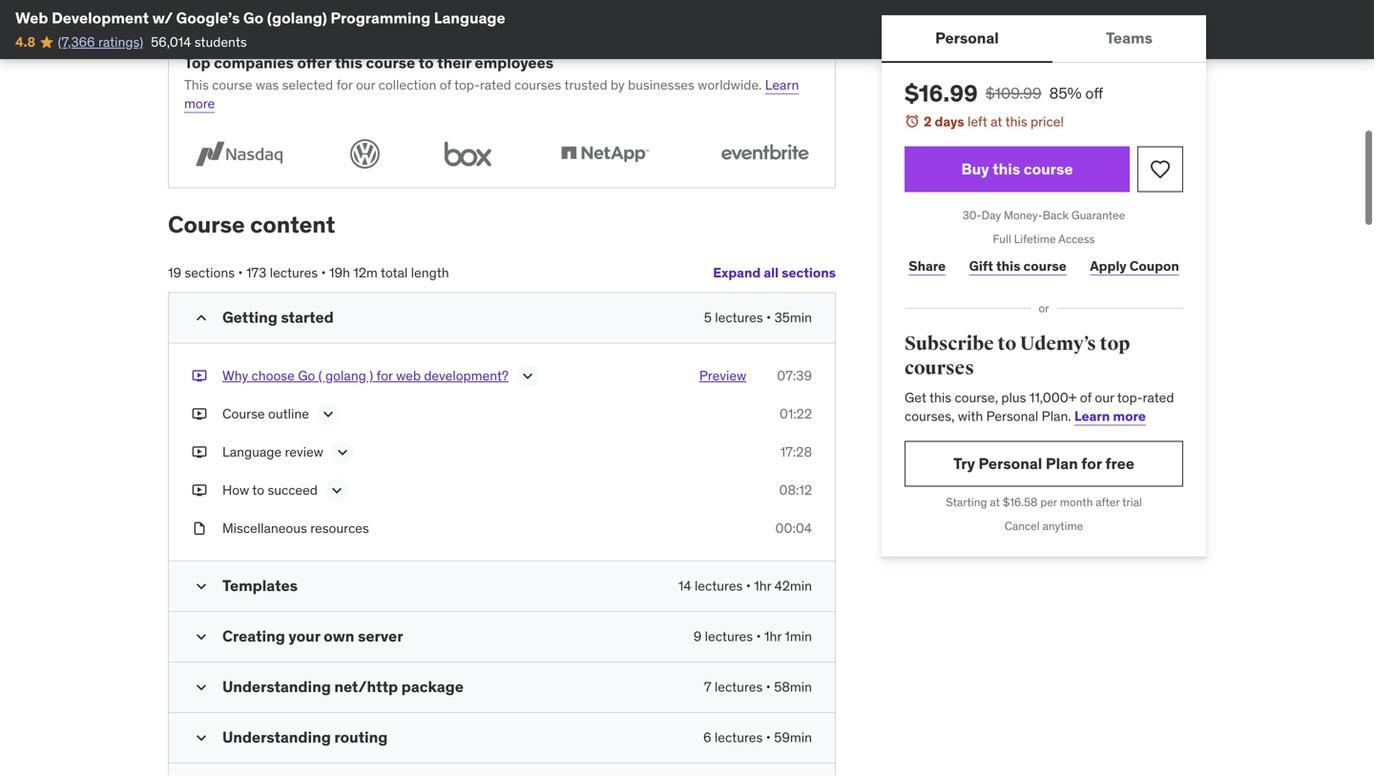 Task type: describe. For each thing, give the bounding box(es) containing it.
ratings)
[[98, 33, 143, 50]]

understanding net/http package
[[222, 678, 464, 697]]

this for get
[[929, 389, 951, 406]]

why choose go ( golang ) for web development?
[[222, 367, 509, 384]]

miscellaneous resources
[[222, 520, 369, 537]]

1 vertical spatial for
[[376, 367, 393, 384]]

42min
[[774, 578, 812, 595]]

udemy's
[[1020, 333, 1096, 356]]

(7,366 ratings)
[[58, 33, 143, 50]]

creating
[[222, 627, 285, 647]]

full
[[993, 232, 1011, 247]]

learn more link for subscribe to udemy's top courses
[[1074, 408, 1146, 425]]

share
[[909, 257, 946, 275]]

trial
[[1122, 495, 1142, 510]]

plan.
[[1042, 408, 1071, 425]]

0 horizontal spatial top-
[[454, 76, 480, 93]]

19 sections • 173 lectures • 19h 12m total length
[[168, 264, 449, 282]]

0 vertical spatial rated
[[480, 76, 511, 93]]

08:12
[[779, 482, 812, 499]]

58min
[[774, 679, 812, 696]]

07:39
[[777, 367, 812, 384]]

learn for subscribe to udemy's top courses
[[1074, 408, 1110, 425]]

xsmall image for how
[[192, 481, 207, 500]]

businesses
[[628, 76, 694, 93]]

lectures for routing
[[715, 730, 763, 747]]

expand all sections
[[713, 264, 836, 282]]

learn more for subscribe to udemy's top courses
[[1074, 408, 1146, 425]]

offer
[[297, 53, 331, 72]]

after
[[1096, 495, 1120, 510]]

2 days left at this price!
[[924, 113, 1064, 130]]

net/http
[[334, 678, 398, 697]]

nasdaq image
[[184, 136, 294, 172]]

show lecture description image for how to succeed
[[327, 481, 346, 500]]

w/
[[152, 8, 173, 28]]

students
[[194, 33, 247, 50]]

17:28
[[780, 444, 812, 461]]

0 horizontal spatial our
[[356, 76, 375, 93]]

• for templates
[[746, 578, 751, 595]]

this right offer
[[335, 53, 362, 72]]

their
[[437, 53, 471, 72]]

access
[[1058, 232, 1095, 247]]

subscribe
[[905, 333, 994, 356]]

sections inside dropdown button
[[782, 264, 836, 282]]

0 vertical spatial at
[[991, 113, 1002, 130]]

getting started
[[222, 308, 334, 327]]

length
[[411, 264, 449, 282]]

lectures right 14
[[695, 578, 743, 595]]

buy
[[961, 159, 989, 179]]

course inside button
[[1024, 159, 1073, 179]]

lectures for your
[[705, 628, 753, 646]]

• left 173
[[238, 264, 243, 282]]

volkswagen image
[[344, 136, 386, 172]]

understanding for understanding net/http package
[[222, 678, 331, 697]]

content
[[250, 211, 335, 239]]

expand all sections button
[[713, 254, 836, 292]]

course down companies
[[212, 76, 252, 93]]

14 lectures • 1hr 42min
[[678, 578, 812, 595]]

course up collection
[[366, 53, 415, 72]]

personal inside get this course, plus 11,000+ of our top-rated courses, with personal plan.
[[986, 408, 1038, 425]]

started
[[281, 308, 334, 327]]

teams button
[[1052, 15, 1206, 61]]

creating your own server
[[222, 627, 403, 647]]

show lecture description image
[[518, 367, 537, 386]]

understanding for understanding routing
[[222, 728, 331, 748]]

courses inside subscribe to udemy's top courses
[[905, 357, 974, 380]]

lifetime
[[1014, 232, 1056, 247]]

wishlist image
[[1149, 158, 1172, 181]]

6
[[703, 730, 711, 747]]

at inside starting at $16.58 per month after trial cancel anytime
[[990, 495, 1000, 510]]

month
[[1060, 495, 1093, 510]]

selected
[[282, 76, 333, 93]]

9 lectures • 1hr 1min
[[693, 628, 812, 646]]

get this course, plus 11,000+ of our top-rated courses, with personal plan.
[[905, 389, 1174, 425]]

• left 19h 12m
[[321, 264, 326, 282]]

alarm image
[[905, 114, 920, 129]]

course down lifetime
[[1023, 257, 1067, 275]]

how
[[222, 482, 249, 499]]

6 lectures • 59min
[[703, 730, 812, 747]]

getting
[[222, 308, 277, 327]]

starting at $16.58 per month after trial cancel anytime
[[946, 495, 1142, 534]]

try personal plan for free
[[953, 454, 1134, 474]]

back
[[1043, 208, 1069, 223]]

top
[[1100, 333, 1130, 356]]

succeed
[[268, 482, 318, 499]]

courses,
[[905, 408, 955, 425]]

small image for templates
[[192, 577, 211, 596]]

• for getting started
[[766, 309, 771, 326]]

7 lectures • 58min
[[704, 679, 812, 696]]

this for buy
[[993, 159, 1020, 179]]

30-
[[963, 208, 982, 223]]

1min
[[785, 628, 812, 646]]

netapp image
[[550, 136, 660, 172]]

anytime
[[1043, 519, 1083, 534]]

0 horizontal spatial go
[[243, 8, 264, 28]]

cancel
[[1005, 519, 1040, 534]]

choose
[[251, 367, 295, 384]]

1hr for creating your own server
[[764, 628, 782, 646]]

to for how to succeed
[[252, 482, 264, 499]]

• for creating your own server
[[756, 628, 761, 646]]

buy this course
[[961, 159, 1073, 179]]

1 vertical spatial language
[[222, 444, 282, 461]]

apply coupon
[[1090, 257, 1179, 275]]

01:22
[[779, 405, 812, 423]]

$16.99
[[905, 79, 978, 108]]

programming
[[330, 8, 431, 28]]

top
[[184, 53, 211, 72]]

your
[[288, 627, 320, 647]]

2 sections from the left
[[185, 264, 235, 282]]



Task type: vqa. For each thing, say whether or not it's contained in the screenshot.
top Personal
yes



Task type: locate. For each thing, give the bounding box(es) containing it.
tab list
[[882, 15, 1206, 63]]

course for course content
[[168, 211, 245, 239]]

resources
[[310, 520, 369, 537]]

0 vertical spatial course
[[168, 211, 245, 239]]

own
[[324, 627, 354, 647]]

courses down subscribe
[[905, 357, 974, 380]]

our inside get this course, plus 11,000+ of our top-rated courses, with personal plan.
[[1095, 389, 1114, 406]]

1 horizontal spatial more
[[1113, 408, 1146, 425]]

personal up the $16.99
[[935, 28, 999, 48]]

all
[[764, 264, 779, 282]]

xsmall image left why
[[192, 367, 207, 386]]

1 small image from the top
[[192, 309, 211, 328]]

1 vertical spatial learn
[[1074, 408, 1110, 425]]

total
[[381, 264, 408, 282]]

personal inside button
[[935, 28, 999, 48]]

for down "top companies offer this course to their employees"
[[336, 76, 353, 93]]

lectures for net/http
[[715, 679, 763, 696]]

course
[[168, 211, 245, 239], [222, 405, 265, 423]]

language down the course outline
[[222, 444, 282, 461]]

0 vertical spatial language
[[434, 8, 505, 28]]

0 vertical spatial top-
[[454, 76, 480, 93]]

0 vertical spatial xsmall image
[[192, 405, 207, 424]]

1 vertical spatial learn more link
[[1074, 408, 1146, 425]]

show lecture description image right review
[[333, 443, 352, 462]]

0 horizontal spatial more
[[184, 95, 215, 112]]

money-
[[1004, 208, 1043, 223]]

2 vertical spatial small image
[[192, 729, 211, 748]]

0 vertical spatial small image
[[192, 309, 211, 328]]

0 vertical spatial to
[[419, 53, 434, 72]]

at left $16.58
[[990, 495, 1000, 510]]

show lecture description image for course outline
[[319, 405, 338, 424]]

0 vertical spatial more
[[184, 95, 215, 112]]

of down their
[[440, 76, 451, 93]]

small image for understanding routing
[[192, 729, 211, 748]]

this
[[184, 76, 209, 93]]

1 horizontal spatial to
[[419, 53, 434, 72]]

2 xsmall image from the top
[[192, 481, 207, 500]]

1 understanding from the top
[[222, 678, 331, 697]]

web
[[396, 367, 421, 384]]

try
[[953, 454, 975, 474]]

personal button
[[882, 15, 1052, 61]]

2 vertical spatial xsmall image
[[192, 520, 207, 538]]

expand
[[713, 264, 761, 282]]

top- down their
[[454, 76, 480, 93]]

learn more
[[184, 76, 799, 112], [1074, 408, 1146, 425]]

top- down top on the right top
[[1117, 389, 1143, 406]]

0 vertical spatial personal
[[935, 28, 999, 48]]

show lecture description image
[[319, 405, 338, 424], [333, 443, 352, 462], [327, 481, 346, 500]]

1 vertical spatial to
[[998, 333, 1016, 356]]

1hr left 42min
[[754, 578, 771, 595]]

guarantee
[[1071, 208, 1125, 223]]

personal down plus
[[986, 408, 1038, 425]]

to for subscribe to udemy's top courses
[[998, 333, 1016, 356]]

1 horizontal spatial courses
[[905, 357, 974, 380]]

this inside get this course, plus 11,000+ of our top-rated courses, with personal plan.
[[929, 389, 951, 406]]

1 vertical spatial more
[[1113, 408, 1146, 425]]

at
[[991, 113, 1002, 130], [990, 495, 1000, 510]]

small image for getting
[[192, 309, 211, 328]]

personal
[[935, 28, 999, 48], [986, 408, 1038, 425], [979, 454, 1042, 474]]

1 vertical spatial top-
[[1117, 389, 1143, 406]]

0 horizontal spatial learn more
[[184, 76, 799, 112]]

more for subscribe to udemy's top courses
[[1113, 408, 1146, 425]]

sections right 19
[[185, 264, 235, 282]]

173
[[246, 264, 267, 282]]

learn more link up free
[[1074, 408, 1146, 425]]

1 horizontal spatial our
[[1095, 389, 1114, 406]]

this down $109.99
[[1005, 113, 1027, 130]]

small image
[[192, 577, 211, 596], [192, 628, 211, 647], [192, 729, 211, 748]]

this right gift
[[996, 257, 1020, 275]]

0 vertical spatial show lecture description image
[[319, 405, 338, 424]]

• for understanding routing
[[766, 730, 771, 747]]

small image
[[192, 309, 211, 328], [192, 678, 211, 698]]

more up free
[[1113, 408, 1146, 425]]

language
[[434, 8, 505, 28], [222, 444, 282, 461]]

learn more down employees
[[184, 76, 799, 112]]

1 vertical spatial small image
[[192, 678, 211, 698]]

1 vertical spatial of
[[1080, 389, 1092, 406]]

to inside subscribe to udemy's top courses
[[998, 333, 1016, 356]]

this inside button
[[993, 159, 1020, 179]]

to left udemy's
[[998, 333, 1016, 356]]

how to succeed
[[222, 482, 318, 499]]

lectures right 7
[[715, 679, 763, 696]]

our
[[356, 76, 375, 93], [1095, 389, 1114, 406]]

eventbrite image
[[710, 136, 820, 172]]

development?
[[424, 367, 509, 384]]

0 horizontal spatial sections
[[185, 264, 235, 282]]

2 horizontal spatial for
[[1081, 454, 1102, 474]]

3 small image from the top
[[192, 729, 211, 748]]

0 horizontal spatial for
[[336, 76, 353, 93]]

templates
[[222, 576, 298, 596]]

0 vertical spatial go
[[243, 8, 264, 28]]

85%
[[1049, 83, 1082, 103]]

course,
[[955, 389, 998, 406]]

2 understanding from the top
[[222, 728, 331, 748]]

1 vertical spatial courses
[[905, 357, 974, 380]]

this for gift
[[996, 257, 1020, 275]]

1 vertical spatial course
[[222, 405, 265, 423]]

collection
[[378, 76, 436, 93]]

(golang)
[[267, 8, 327, 28]]

2 vertical spatial personal
[[979, 454, 1042, 474]]

1 vertical spatial show lecture description image
[[333, 443, 352, 462]]

2 small image from the top
[[192, 678, 211, 698]]

web development w/ google's go (golang) programming language
[[15, 8, 505, 28]]

show lecture description image up resources
[[327, 481, 346, 500]]

our right 11,000+
[[1095, 389, 1114, 406]]

companies
[[214, 53, 294, 72]]

lectures right 173
[[270, 264, 318, 282]]

day
[[981, 208, 1001, 223]]

56,014
[[151, 33, 191, 50]]

course for course outline
[[222, 405, 265, 423]]

1hr for templates
[[754, 578, 771, 595]]

• left 35min
[[766, 309, 771, 326]]

google's
[[176, 8, 240, 28]]

59min
[[774, 730, 812, 747]]

web
[[15, 8, 48, 28]]

2 xsmall image from the top
[[192, 443, 207, 462]]

0 horizontal spatial to
[[252, 482, 264, 499]]

buy this course button
[[905, 147, 1130, 192]]

course outline
[[222, 405, 309, 423]]

small image for understanding
[[192, 678, 211, 698]]

tab list containing personal
[[882, 15, 1206, 63]]

understanding down 'understanding net/http package'
[[222, 728, 331, 748]]

understanding down "creating"
[[222, 678, 331, 697]]

$16.58
[[1003, 495, 1038, 510]]

lectures for started
[[715, 309, 763, 326]]

0 horizontal spatial learn
[[765, 76, 799, 93]]

2 vertical spatial show lecture description image
[[327, 481, 346, 500]]

1hr
[[754, 578, 771, 595], [764, 628, 782, 646]]

plan
[[1046, 454, 1078, 474]]

• for understanding net/http package
[[766, 679, 771, 696]]

• left 1min
[[756, 628, 761, 646]]

2
[[924, 113, 932, 130]]

this up courses,
[[929, 389, 951, 406]]

course up the back
[[1024, 159, 1073, 179]]

go left (
[[298, 367, 315, 384]]

0 vertical spatial xsmall image
[[192, 367, 207, 386]]

1hr left 1min
[[764, 628, 782, 646]]

course down why
[[222, 405, 265, 423]]

server
[[358, 627, 403, 647]]

1 vertical spatial rated
[[1143, 389, 1174, 406]]

of inside get this course, plus 11,000+ of our top-rated courses, with personal plan.
[[1080, 389, 1092, 406]]

to right how
[[252, 482, 264, 499]]

1 horizontal spatial language
[[434, 8, 505, 28]]

• left 42min
[[746, 578, 751, 595]]

preview
[[699, 367, 746, 384]]

worldwide.
[[698, 76, 762, 93]]

1 horizontal spatial learn
[[1074, 408, 1110, 425]]

1 vertical spatial go
[[298, 367, 315, 384]]

for left free
[[1081, 454, 1102, 474]]

to left their
[[419, 53, 434, 72]]

routing
[[334, 728, 388, 748]]

at right left
[[991, 113, 1002, 130]]

price!
[[1031, 113, 1064, 130]]

understanding
[[222, 678, 331, 697], [222, 728, 331, 748]]

small image for creating your own server
[[192, 628, 211, 647]]

more
[[184, 95, 215, 112], [1113, 408, 1146, 425]]

1 sections from the left
[[782, 264, 836, 282]]

subscribe to udemy's top courses
[[905, 333, 1130, 380]]

0 horizontal spatial courses
[[514, 76, 561, 93]]

11,000+
[[1029, 389, 1077, 406]]

1 vertical spatial 1hr
[[764, 628, 782, 646]]

learn more link down employees
[[184, 76, 799, 112]]

00:04
[[775, 520, 812, 537]]

1 vertical spatial at
[[990, 495, 1000, 510]]

0 vertical spatial courses
[[514, 76, 561, 93]]

xsmall image left the course outline
[[192, 405, 207, 424]]

learn for top companies offer this course to their employees
[[765, 76, 799, 93]]

learn more up free
[[1074, 408, 1146, 425]]

xsmall image
[[192, 367, 207, 386], [192, 443, 207, 462], [192, 520, 207, 538]]

1 xsmall image from the top
[[192, 405, 207, 424]]

for right the )
[[376, 367, 393, 384]]

more for top companies offer this course to their employees
[[184, 95, 215, 112]]

0 vertical spatial learn
[[765, 76, 799, 93]]

5 lectures • 35min
[[704, 309, 812, 326]]

xsmall image for language
[[192, 443, 207, 462]]

gift
[[969, 257, 993, 275]]

or
[[1039, 301, 1049, 316]]

this right buy
[[993, 159, 1020, 179]]

development
[[52, 8, 149, 28]]

top companies offer this course to their employees
[[184, 53, 554, 72]]

per
[[1040, 495, 1057, 510]]

rated inside get this course, plus 11,000+ of our top-rated courses, with personal plan.
[[1143, 389, 1174, 406]]

(7,366
[[58, 33, 95, 50]]

1 vertical spatial understanding
[[222, 728, 331, 748]]

outline
[[268, 405, 309, 423]]

course
[[366, 53, 415, 72], [212, 76, 252, 93], [1024, 159, 1073, 179], [1023, 257, 1067, 275]]

courses
[[514, 76, 561, 93], [905, 357, 974, 380]]

1 horizontal spatial sections
[[782, 264, 836, 282]]

why
[[222, 367, 248, 384]]

0 vertical spatial 1hr
[[754, 578, 771, 595]]

1 horizontal spatial rated
[[1143, 389, 1174, 406]]

$109.99
[[985, 83, 1042, 103]]

0 vertical spatial small image
[[192, 577, 211, 596]]

apply coupon button
[[1086, 247, 1183, 285]]

learn more link for top companies offer this course to their employees
[[184, 76, 799, 112]]

0 vertical spatial understanding
[[222, 678, 331, 697]]

xsmall image for why
[[192, 367, 207, 386]]

)
[[369, 367, 373, 384]]

0 horizontal spatial learn more link
[[184, 76, 799, 112]]

0 vertical spatial learn more
[[184, 76, 799, 112]]

personal up $16.58
[[979, 454, 1042, 474]]

courses down employees
[[514, 76, 561, 93]]

lectures right 5
[[715, 309, 763, 326]]

box image
[[436, 136, 500, 172]]

employees
[[475, 53, 554, 72]]

xsmall image left how
[[192, 481, 207, 500]]

0 horizontal spatial rated
[[480, 76, 511, 93]]

lectures right 9
[[705, 628, 753, 646]]

days
[[935, 113, 964, 130]]

1 vertical spatial xsmall image
[[192, 443, 207, 462]]

0 vertical spatial for
[[336, 76, 353, 93]]

1 horizontal spatial for
[[376, 367, 393, 384]]

5
[[704, 309, 712, 326]]

learn right worldwide.
[[765, 76, 799, 93]]

xsmall image
[[192, 405, 207, 424], [192, 481, 207, 500]]

sections right all
[[782, 264, 836, 282]]

show lecture description image down (
[[319, 405, 338, 424]]

0 horizontal spatial of
[[440, 76, 451, 93]]

1 vertical spatial xsmall image
[[192, 481, 207, 500]]

30-day money-back guarantee full lifetime access
[[963, 208, 1125, 247]]

top- inside get this course, plus 11,000+ of our top-rated courses, with personal plan.
[[1117, 389, 1143, 406]]

1 xsmall image from the top
[[192, 367, 207, 386]]

more down this
[[184, 95, 215, 112]]

learn right 'plan.'
[[1074, 408, 1110, 425]]

language up their
[[434, 8, 505, 28]]

3 xsmall image from the top
[[192, 520, 207, 538]]

1 horizontal spatial top-
[[1117, 389, 1143, 406]]

apply
[[1090, 257, 1127, 275]]

1 horizontal spatial go
[[298, 367, 315, 384]]

xsmall image left miscellaneous
[[192, 520, 207, 538]]

1 vertical spatial our
[[1095, 389, 1114, 406]]

go up students
[[243, 8, 264, 28]]

this course was selected for our collection of top-rated courses trusted by businesses worldwide.
[[184, 76, 762, 93]]

35min
[[774, 309, 812, 326]]

0 vertical spatial our
[[356, 76, 375, 93]]

• left 59min
[[766, 730, 771, 747]]

1 horizontal spatial learn more
[[1074, 408, 1146, 425]]

1 vertical spatial small image
[[192, 628, 211, 647]]

0 vertical spatial of
[[440, 76, 451, 93]]

• left "58min"
[[766, 679, 771, 696]]

2 vertical spatial for
[[1081, 454, 1102, 474]]

xsmall image for course
[[192, 405, 207, 424]]

2 small image from the top
[[192, 628, 211, 647]]

package
[[401, 678, 464, 697]]

show lecture description image for language review
[[333, 443, 352, 462]]

1 horizontal spatial learn more link
[[1074, 408, 1146, 425]]

1 vertical spatial learn more
[[1074, 408, 1146, 425]]

7
[[704, 679, 711, 696]]

lectures right 6
[[715, 730, 763, 747]]

xsmall image left language review at the left
[[192, 443, 207, 462]]

1 horizontal spatial of
[[1080, 389, 1092, 406]]

1 small image from the top
[[192, 577, 211, 596]]

of right 11,000+
[[1080, 389, 1092, 406]]

course up 19
[[168, 211, 245, 239]]

learn more for top companies offer this course to their employees
[[184, 76, 799, 112]]

0 vertical spatial learn more link
[[184, 76, 799, 112]]

our down "top companies offer this course to their employees"
[[356, 76, 375, 93]]

share button
[[905, 247, 950, 285]]

1 vertical spatial personal
[[986, 408, 1038, 425]]

0 horizontal spatial language
[[222, 444, 282, 461]]

2 horizontal spatial to
[[998, 333, 1016, 356]]

coupon
[[1130, 257, 1179, 275]]

2 vertical spatial to
[[252, 482, 264, 499]]

•
[[238, 264, 243, 282], [321, 264, 326, 282], [766, 309, 771, 326], [746, 578, 751, 595], [756, 628, 761, 646], [766, 679, 771, 696], [766, 730, 771, 747]]



